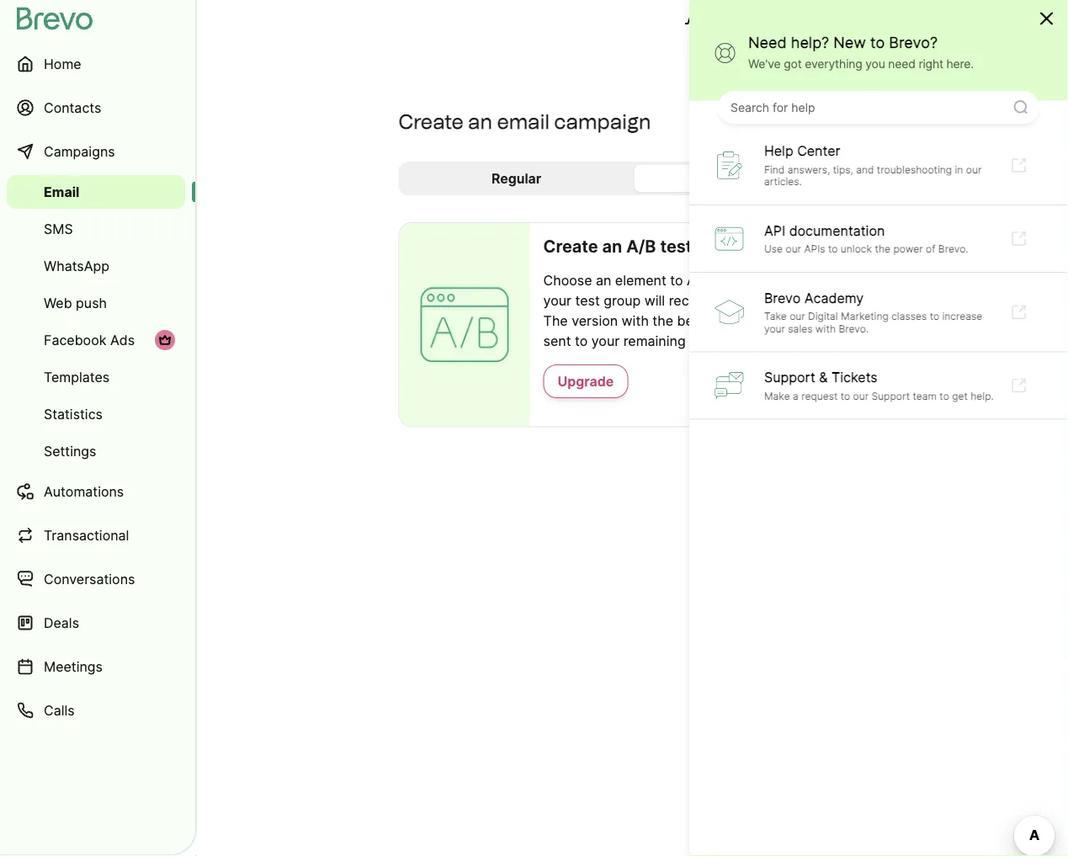 Task type: vqa. For each thing, say whether or not it's contained in the screenshot.
the topmost the Call
no



Task type: locate. For each thing, give the bounding box(es) containing it.
calls
[[44, 702, 75, 719]]

a/b test button
[[634, 165, 863, 192]]

whatsapp
[[44, 258, 109, 274]]

to up "receive"
[[670, 272, 683, 288]]

0 horizontal spatial your
[[544, 292, 572, 309]]

create for create an a/b test campaign
[[544, 236, 598, 257]]

web
[[44, 295, 72, 311]]

campaign right email
[[554, 109, 651, 133]]

1 horizontal spatial create
[[544, 236, 598, 257]]

a/b
[[721, 170, 745, 186], [627, 236, 656, 257], [687, 272, 710, 288]]

campaign up test.
[[697, 236, 776, 257]]

regular button
[[402, 165, 631, 192]]

0 vertical spatial a/b
[[721, 170, 745, 186]]

transactional
[[44, 527, 129, 543]]

learn
[[759, 333, 795, 349]]

web push link
[[7, 286, 185, 320]]

an inside choose an element to a/b test. recipients in your test group will receive either version a or b. the version with the best engagement will be sent to your remaining recipients.
[[596, 272, 612, 288]]

settings
[[44, 443, 96, 459]]

settings link
[[7, 434, 185, 468]]

0 vertical spatial test
[[660, 236, 692, 257]]

1 horizontal spatial will
[[793, 312, 814, 329]]

a/b left the test
[[721, 170, 745, 186]]

recipients
[[746, 272, 812, 288]]

conversations link
[[7, 559, 185, 599]]

0 horizontal spatial create
[[399, 109, 464, 133]]

an for email
[[468, 109, 493, 133]]

regular
[[492, 170, 541, 186]]

create an a/b test campaign
[[544, 236, 776, 257]]

automations
[[44, 483, 124, 500]]

version
[[760, 292, 806, 309], [572, 312, 618, 329]]

an
[[468, 109, 493, 133], [603, 236, 622, 257], [596, 272, 612, 288]]

be
[[817, 312, 834, 329]]

test up element at the right top
[[660, 236, 692, 257]]

the
[[653, 312, 674, 329]]

0 vertical spatial will
[[645, 292, 665, 309]]

0 horizontal spatial campaign
[[554, 109, 651, 133]]

best
[[677, 312, 706, 329]]

campaign
[[554, 109, 651, 133], [697, 236, 776, 257]]

your
[[544, 292, 572, 309], [592, 333, 620, 349]]

0 vertical spatial version
[[760, 292, 806, 309]]

1 vertical spatial your
[[592, 333, 620, 349]]

2 vertical spatial a/b
[[687, 272, 710, 288]]

1 vertical spatial a/b
[[627, 236, 656, 257]]

upgrade button
[[544, 365, 628, 398]]

0 vertical spatial to
[[670, 272, 683, 288]]

0 vertical spatial create
[[399, 109, 464, 133]]

templates
[[44, 369, 110, 385]]

either
[[719, 292, 756, 309]]

test
[[660, 236, 692, 257], [575, 292, 600, 309]]

0 vertical spatial campaign
[[554, 109, 651, 133]]

will up the
[[645, 292, 665, 309]]

your down group
[[592, 333, 620, 349]]

to right sent
[[575, 333, 588, 349]]

create an email campaign
[[399, 109, 651, 133]]

ablogo image
[[400, 223, 530, 426]]

in
[[815, 272, 827, 288]]

templates link
[[7, 360, 185, 394]]

version down group
[[572, 312, 618, 329]]

plan
[[778, 15, 806, 32]]

your up the
[[544, 292, 572, 309]]

facebook
[[44, 332, 106, 348]]

element
[[615, 272, 667, 288]]

1 vertical spatial test
[[575, 292, 600, 309]]

test down the choose
[[575, 292, 600, 309]]

create
[[399, 109, 464, 133], [544, 236, 598, 257]]

facebook ads link
[[7, 323, 185, 357]]

contacts
[[44, 99, 101, 116]]

an up element at the right top
[[603, 236, 622, 257]]

calls link
[[7, 690, 185, 731]]

ads
[[110, 332, 135, 348]]

deals link
[[7, 603, 185, 643]]

0 horizontal spatial a/b
[[627, 236, 656, 257]]

recipients.
[[690, 333, 756, 349]]

usage and plan
[[705, 15, 806, 32]]

campaigns link
[[7, 131, 185, 172]]

email
[[497, 109, 550, 133]]

will
[[645, 292, 665, 309], [793, 312, 814, 329]]

1 vertical spatial will
[[793, 312, 814, 329]]

1 horizontal spatial campaign
[[697, 236, 776, 257]]

usage and plan button
[[672, 7, 819, 40]]

to
[[670, 272, 683, 288], [575, 333, 588, 349]]

1 horizontal spatial a/b
[[687, 272, 710, 288]]

1 horizontal spatial test
[[660, 236, 692, 257]]

0 vertical spatial an
[[468, 109, 493, 133]]

version down recipients
[[760, 292, 806, 309]]

choose
[[544, 272, 592, 288]]

or
[[823, 292, 836, 309]]

whatsapp link
[[7, 249, 185, 283]]

deals
[[44, 615, 79, 631]]

1 horizontal spatial to
[[670, 272, 683, 288]]

email link
[[7, 175, 185, 209]]

1 vertical spatial an
[[603, 236, 622, 257]]

2 horizontal spatial a/b
[[721, 170, 745, 186]]

1 horizontal spatial version
[[760, 292, 806, 309]]

the
[[544, 312, 568, 329]]

test.
[[713, 272, 742, 288]]

1 vertical spatial to
[[575, 333, 588, 349]]

upgrade
[[558, 373, 614, 389]]

an up group
[[596, 272, 612, 288]]

will up learn more
[[793, 312, 814, 329]]

group
[[604, 292, 641, 309]]

1 vertical spatial create
[[544, 236, 598, 257]]

a/b up element at the right top
[[627, 236, 656, 257]]

a/b up "receive"
[[687, 272, 710, 288]]

engagement
[[709, 312, 789, 329]]

2 vertical spatial an
[[596, 272, 612, 288]]

an left email
[[468, 109, 493, 133]]

0 horizontal spatial version
[[572, 312, 618, 329]]

1 vertical spatial campaign
[[697, 236, 776, 257]]

0 horizontal spatial test
[[575, 292, 600, 309]]



Task type: describe. For each thing, give the bounding box(es) containing it.
more
[[799, 333, 831, 349]]

learn more
[[759, 333, 831, 349]]

a/b inside choose an element to a/b test. recipients in your test group will receive either version a or b. the version with the best engagement will be sent to your remaining recipients.
[[687, 272, 710, 288]]

test
[[748, 170, 777, 186]]

home
[[44, 56, 81, 72]]

statistics
[[44, 406, 103, 422]]

sms
[[44, 221, 73, 237]]

an for element
[[596, 272, 612, 288]]

sms link
[[7, 212, 185, 246]]

with
[[622, 312, 649, 329]]

conversations
[[44, 571, 135, 587]]

0 horizontal spatial will
[[645, 292, 665, 309]]

choose an element to a/b test. recipients in your test group will receive either version a or b. the version with the best engagement will be sent to your remaining recipients.
[[544, 272, 852, 349]]

facebook ads
[[44, 332, 135, 348]]

1 vertical spatial version
[[572, 312, 618, 329]]

usage
[[705, 15, 747, 32]]

b.
[[840, 292, 852, 309]]

0 vertical spatial your
[[544, 292, 572, 309]]

test inside choose an element to a/b test. recipients in your test group will receive either version a or b. the version with the best engagement will be sent to your remaining recipients.
[[575, 292, 600, 309]]

left___rvooi image
[[158, 333, 172, 347]]

a/b inside a/b test button
[[721, 170, 745, 186]]

create for create an email campaign
[[399, 109, 464, 133]]

learn more link
[[759, 331, 831, 351]]

receive
[[669, 292, 715, 309]]

contacts link
[[7, 88, 185, 128]]

statistics link
[[7, 397, 185, 431]]

and
[[750, 15, 775, 32]]

automations link
[[7, 472, 185, 512]]

meetings
[[44, 658, 103, 675]]

a/b test
[[721, 170, 777, 186]]

remaining
[[624, 333, 686, 349]]

web push
[[44, 295, 107, 311]]

a
[[810, 292, 819, 309]]

meetings link
[[7, 647, 185, 687]]

push
[[76, 295, 107, 311]]

an for a/b
[[603, 236, 622, 257]]

transactional link
[[7, 515, 185, 556]]

campaigns
[[44, 143, 115, 160]]

email
[[44, 184, 79, 200]]

sent
[[544, 333, 571, 349]]

0 horizontal spatial to
[[575, 333, 588, 349]]

home link
[[7, 44, 185, 84]]

1 horizontal spatial your
[[592, 333, 620, 349]]



